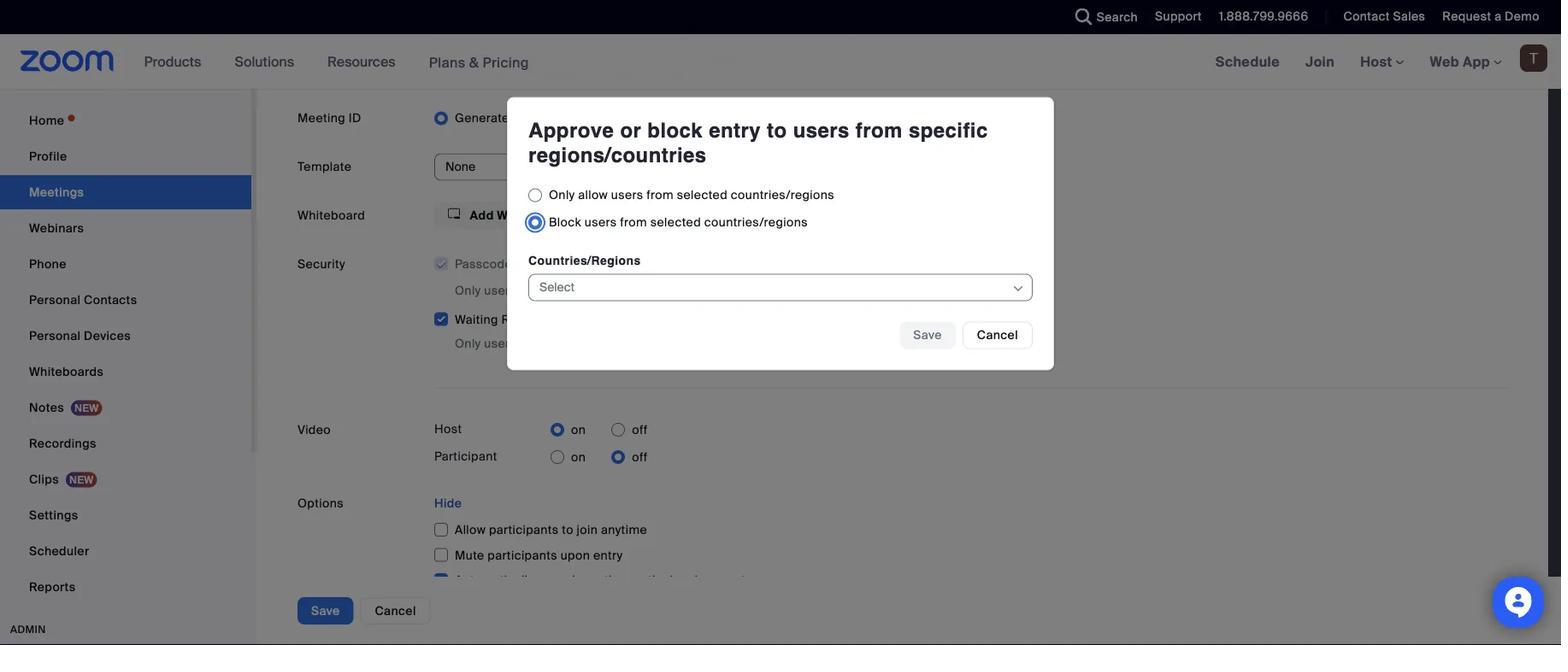 Task type: locate. For each thing, give the bounding box(es) containing it.
2 horizontal spatial to
[[767, 119, 787, 142]]

0 horizontal spatial cancel
[[375, 603, 416, 619]]

1 vertical spatial to
[[767, 119, 787, 142]]

by
[[575, 336, 589, 352]]

block
[[648, 119, 703, 142]]

off inside participant option group
[[632, 450, 648, 465]]

from
[[856, 119, 903, 142], [647, 187, 674, 203], [620, 214, 647, 230]]

0 horizontal spatial have
[[547, 283, 574, 299]]

cancel for the cancel button corresponding to the bottommost the save button
[[375, 603, 416, 619]]

0 vertical spatial can
[[733, 283, 754, 299]]

users down allow
[[585, 214, 617, 230]]

profile
[[29, 149, 67, 164]]

can
[[733, 283, 754, 299], [643, 336, 664, 352]]

add
[[470, 208, 494, 224]]

2 vertical spatial personal
[[29, 328, 81, 344]]

personal up whiteboards
[[29, 328, 81, 344]]

0 horizontal spatial cancel button
[[360, 598, 431, 625]]

specific
[[909, 119, 988, 142]]

or
[[620, 119, 641, 142], [657, 283, 669, 299]]

participants down the allow participants to join       anytime
[[488, 548, 557, 564]]

upon
[[561, 548, 590, 564]]

from up countries/regions
[[620, 214, 647, 230]]

have right the who
[[547, 283, 574, 299]]

selected down only allow users from selected countries/regions
[[650, 214, 701, 230]]

a
[[1495, 9, 1502, 24]]

off down host option group
[[632, 450, 648, 465]]

the
[[688, 48, 707, 64], [639, 66, 658, 82], [577, 283, 596, 299], [782, 283, 801, 299], [592, 336, 611, 352], [692, 336, 711, 352], [648, 573, 667, 589]]

2 id from the left
[[743, 110, 756, 126]]

0 horizontal spatial join
[[577, 523, 598, 538]]

allow
[[455, 523, 486, 538]]

cancel button
[[963, 322, 1033, 349], [360, 598, 431, 625]]

from right 7526
[[856, 119, 903, 142]]

block users from selected countries/regions
[[549, 214, 808, 230]]

0 vertical spatial automatically
[[512, 110, 591, 126]]

1 horizontal spatial have
[[598, 48, 625, 64]]

entry
[[709, 119, 761, 142], [593, 548, 623, 564]]

plans & pricing
[[429, 53, 529, 71]]

on down host option group
[[571, 450, 586, 465]]

0 vertical spatial only
[[549, 187, 575, 203]]

zoom logo image
[[21, 50, 114, 72]]

host
[[434, 422, 462, 437]]

1 vertical spatial personal
[[29, 292, 81, 308]]

request a demo link
[[1430, 0, 1561, 34], [1443, 9, 1540, 24]]

2 vertical spatial meeting
[[579, 573, 627, 589]]

1 vertical spatial off
[[632, 450, 648, 465]]

1 horizontal spatial to
[[673, 48, 685, 64]]

security group
[[434, 251, 1507, 353]]

join
[[1306, 53, 1335, 71]]

only
[[549, 187, 575, 203], [455, 283, 481, 299], [455, 336, 481, 352]]

entry right block
[[709, 119, 761, 142]]

to up the upon
[[562, 523, 574, 538]]

users down waiting room
[[484, 336, 517, 352]]

0 vertical spatial selected
[[677, 187, 728, 203]]

0 vertical spatial participants
[[489, 523, 559, 538]]

participant option group
[[551, 444, 648, 471]]

personal
[[10, 73, 68, 86]]

countries/regions up countries/regions,select text field
[[704, 214, 808, 230]]

2 horizontal spatial join
[[758, 283, 779, 299]]

or up regions/countries
[[620, 119, 641, 142]]

off inside host option group
[[632, 422, 648, 438]]

selected up block users from selected countries/regions
[[677, 187, 728, 203]]

1 vertical spatial join
[[667, 336, 688, 352]]

0 horizontal spatial can
[[643, 336, 664, 352]]

1 vertical spatial cancel
[[375, 603, 416, 619]]

0 horizontal spatial whiteboard
[[298, 208, 365, 224]]

0 vertical spatial save button
[[900, 322, 956, 349]]

only up block
[[549, 187, 575, 203]]

1 vertical spatial participants
[[488, 548, 557, 564]]

users right 292
[[793, 119, 850, 142]]

1 horizontal spatial can
[[733, 283, 754, 299]]

1 horizontal spatial id
[[743, 110, 756, 126]]

join
[[758, 283, 779, 299], [667, 336, 688, 352], [577, 523, 598, 538]]

0 horizontal spatial or
[[620, 119, 641, 142]]

who
[[520, 283, 543, 299]]

1 horizontal spatial save
[[913, 327, 942, 343]]

0 vertical spatial to
[[673, 48, 685, 64]]

automatically down mute
[[455, 573, 534, 589]]

participants for allow
[[489, 523, 559, 538]]

0 vertical spatial entry
[[709, 119, 761, 142]]

id up template
[[349, 110, 361, 126]]

0 horizontal spatial to
[[562, 523, 574, 538]]

meeting inside meeting id option group
[[692, 110, 740, 126]]

automatically down before
[[512, 110, 591, 126]]

personal down meeting.
[[638, 110, 689, 126]]

approve
[[528, 119, 614, 142]]

1 vertical spatial entry
[[593, 548, 623, 564]]

1 horizontal spatial meeting
[[714, 336, 762, 352]]

video
[[298, 422, 331, 438]]

or right 'link' on the left
[[657, 283, 669, 299]]

entry up automatically record meeting on the local computer
[[593, 548, 623, 564]]

support
[[1155, 9, 1202, 24]]

pricing
[[483, 53, 529, 71]]

contact sales link up meetings navigation
[[1344, 9, 1426, 24]]

option group containing only allow users from selected countries/regions
[[528, 181, 1033, 236]]

from up block users from selected countries/regions
[[647, 187, 674, 203]]

users
[[793, 119, 850, 142], [611, 187, 643, 203], [585, 214, 617, 230], [484, 283, 517, 299], [484, 336, 517, 352]]

option group
[[528, 181, 1033, 236]]

meeting down meeting.
[[692, 110, 740, 126]]

1 off from the top
[[632, 422, 648, 438]]

automatically
[[512, 110, 591, 126], [455, 573, 534, 589]]

only inside option group
[[549, 187, 575, 203]]

0 vertical spatial cancel button
[[963, 322, 1033, 349]]

on
[[571, 422, 586, 438], [571, 450, 586, 465], [630, 573, 645, 589]]

meeting
[[804, 283, 852, 299], [714, 336, 762, 352], [579, 573, 627, 589]]

entry for upon
[[593, 548, 623, 564]]

2 off from the top
[[632, 450, 648, 465]]

0 vertical spatial or
[[620, 119, 641, 142]]

join right host at the bottom left
[[667, 336, 688, 352]]

whiteboard down template
[[298, 208, 365, 224]]

meeting
[[586, 26, 633, 42], [710, 48, 758, 64], [298, 110, 346, 126], [692, 110, 740, 126]]

can right the passcode
[[733, 283, 754, 299]]

to left 7526
[[767, 119, 787, 142]]

1 vertical spatial save
[[311, 603, 340, 619]]

personal down "phone"
[[29, 292, 81, 308]]

477
[[785, 110, 806, 126]]

292
[[759, 110, 782, 126]]

1 horizontal spatial whiteboard
[[497, 208, 566, 224]]

before
[[542, 66, 580, 82]]

0 vertical spatial cancel
[[977, 327, 1018, 343]]

can right host at the bottom left
[[643, 336, 664, 352]]

contact sales link up join
[[1331, 0, 1430, 34]]

mute participants upon entry
[[455, 548, 623, 564]]

participants for mute
[[488, 548, 557, 564]]

on up participant option group
[[571, 422, 586, 438]]

entry inside the approve or block entry to users from specific regions/countries
[[709, 119, 761, 142]]

1 vertical spatial only
[[455, 283, 481, 299]]

off up participant option group
[[632, 422, 648, 438]]

have
[[598, 48, 625, 64], [547, 283, 574, 299]]

contact sales
[[1344, 9, 1426, 24]]

users up waiting room
[[484, 283, 517, 299]]

notes
[[29, 400, 64, 416]]

meeting.
[[661, 66, 713, 82]]

1 horizontal spatial or
[[657, 283, 669, 299]]

or inside security group
[[657, 283, 669, 299]]

meetings navigation
[[1203, 34, 1561, 90]]

1 horizontal spatial entry
[[709, 119, 761, 142]]

countries/regions
[[731, 187, 834, 203], [704, 214, 808, 230]]

meeting up meeting.
[[710, 48, 758, 64]]

automatically record meeting on the local computer
[[455, 573, 758, 589]]

personal inside meeting id option group
[[638, 110, 689, 126]]

whiteboard
[[298, 208, 365, 224], [497, 208, 566, 224]]

2 horizontal spatial meeting
[[804, 283, 852, 299]]

users for by
[[484, 336, 517, 352]]

only down waiting
[[455, 336, 481, 352]]

0 vertical spatial personal
[[638, 110, 689, 126]]

2 vertical spatial join
[[577, 523, 598, 538]]

recordings link
[[0, 427, 251, 461]]

1 vertical spatial meeting
[[714, 336, 762, 352]]

only up waiting
[[455, 283, 481, 299]]

personal for personal devices
[[29, 328, 81, 344]]

0 horizontal spatial save button
[[298, 598, 354, 625]]

whiteboards
[[29, 364, 104, 380]]

0 vertical spatial chat
[[637, 26, 664, 42]]

chat
[[637, 26, 664, 42], [511, 66, 539, 82]]

1 vertical spatial or
[[657, 283, 669, 299]]

countries/regions down the approve or block entry to users from specific regions/countries
[[731, 187, 834, 203]]

whiteboard right add at the top left of page
[[497, 208, 566, 224]]

admitted
[[520, 336, 572, 352]]

mute
[[455, 548, 484, 564]]

0 vertical spatial on
[[571, 422, 586, 438]]

cancel inside approve or block entry to users from specific regions/countries dialog
[[977, 327, 1018, 343]]

banner
[[0, 34, 1561, 90]]

1 horizontal spatial cancel
[[977, 327, 1018, 343]]

personal menu menu
[[0, 104, 251, 606]]

allow participants to join       anytime
[[455, 523, 647, 538]]

personal
[[638, 110, 689, 126], [29, 292, 81, 308], [29, 328, 81, 344]]

scheduler
[[29, 544, 89, 559]]

0 horizontal spatial entry
[[593, 548, 623, 564]]

0 vertical spatial have
[[598, 48, 625, 64]]

on left local
[[630, 573, 645, 589]]

devices
[[84, 328, 131, 344]]

2 vertical spatial only
[[455, 336, 481, 352]]

waiting
[[455, 312, 498, 328]]

1 vertical spatial cancel button
[[360, 598, 431, 625]]

on inside host option group
[[571, 422, 586, 438]]

allow
[[578, 187, 608, 203]]

on inside participant option group
[[571, 450, 586, 465]]

schedule
[[1216, 53, 1280, 71]]

personal inside "link"
[[29, 292, 81, 308]]

0 horizontal spatial id
[[349, 110, 361, 126]]

notes link
[[0, 391, 251, 425]]

meeting up template
[[298, 110, 346, 126]]

participants up "mute participants upon entry"
[[489, 523, 559, 538]]

1 whiteboard from the left
[[298, 208, 365, 224]]

host
[[614, 336, 640, 352]]

1 vertical spatial chat
[[511, 66, 539, 82]]

0 vertical spatial from
[[856, 119, 903, 142]]

plans & pricing link
[[429, 53, 529, 71], [429, 53, 529, 71]]

chat down attendees
[[511, 66, 539, 82]]

1 vertical spatial on
[[571, 450, 586, 465]]

1 vertical spatial have
[[547, 283, 574, 299]]

plans
[[429, 53, 466, 71]]

0 horizontal spatial save
[[311, 603, 340, 619]]

automatically inside meeting id option group
[[512, 110, 591, 126]]

cancel for the cancel button within the approve or block entry to users from specific regions/countries dialog
[[977, 327, 1018, 343]]

cancel button for the save button within approve or block entry to users from specific regions/countries dialog
[[963, 322, 1033, 349]]

id left 292
[[743, 110, 756, 126]]

to up meeting.
[[673, 48, 685, 64]]

support link
[[1142, 0, 1206, 34], [1155, 9, 1202, 24]]

entry for block
[[709, 119, 761, 142]]

0 vertical spatial off
[[632, 422, 648, 438]]

2 whiteboard from the left
[[497, 208, 566, 224]]

chat up access
[[637, 26, 664, 42]]

1 vertical spatial can
[[643, 336, 664, 352]]

0 vertical spatial countries/regions
[[731, 187, 834, 203]]

participants
[[489, 523, 559, 538], [488, 548, 557, 564]]

cancel button inside approve or block entry to users from specific regions/countries dialog
[[963, 322, 1033, 349]]

1 horizontal spatial chat
[[637, 26, 664, 42]]

anytime
[[601, 523, 647, 538]]

have up the after
[[598, 48, 625, 64]]

join right the passcode
[[758, 283, 779, 299]]

0 vertical spatial join
[[758, 283, 779, 299]]

1 horizontal spatial save button
[[900, 322, 956, 349]]

personal for personal meeting id 292 477 7526
[[638, 110, 689, 126]]

approve or block entry to users from specific regions/countries dialog
[[507, 97, 1054, 370]]

save button
[[900, 322, 956, 349], [298, 598, 354, 625]]

product information navigation
[[131, 34, 542, 90]]

1.888.799.9666
[[1219, 9, 1309, 24]]

join up the upon
[[577, 523, 598, 538]]

1 horizontal spatial cancel button
[[963, 322, 1033, 349]]

or inside the approve or block entry to users from specific regions/countries
[[620, 119, 641, 142]]

0 vertical spatial save
[[913, 327, 942, 343]]

contact sales link
[[1331, 0, 1430, 34], [1344, 9, 1426, 24]]



Task type: vqa. For each thing, say whether or not it's contained in the screenshot.
Video Camera On icon
no



Task type: describe. For each thing, give the bounding box(es) containing it.
block
[[549, 214, 581, 230]]

passcode
[[455, 256, 512, 272]]

0 horizontal spatial meeting
[[579, 573, 627, 589]]

home
[[29, 113, 64, 128]]

1 vertical spatial save button
[[298, 598, 354, 625]]

generate automatically
[[455, 110, 591, 126]]

from inside the approve or block entry to users from specific regions/countries
[[856, 119, 903, 142]]

added
[[472, 48, 510, 64]]

&
[[469, 53, 479, 71]]

and
[[584, 66, 605, 82]]

only for only users admitted by the host can join the meeting
[[455, 336, 481, 352]]

invite
[[600, 283, 631, 299]]

template
[[298, 159, 352, 175]]

personal devices link
[[0, 319, 251, 353]]

off for host
[[632, 422, 648, 438]]

continuous
[[515, 26, 582, 42]]

admin
[[10, 624, 46, 637]]

show options image
[[1012, 282, 1025, 295]]

contacts
[[84, 292, 137, 308]]

1 vertical spatial automatically
[[455, 573, 534, 589]]

recordings
[[29, 436, 96, 452]]

to inside the approve or block entry to users from specific regions/countries
[[767, 119, 787, 142]]

home link
[[0, 104, 251, 138]]

generate
[[455, 110, 509, 126]]

only users who have the invite link or passcode can join the meeting
[[455, 283, 852, 299]]

contact
[[1344, 9, 1390, 24]]

request a demo
[[1443, 9, 1540, 24]]

1 vertical spatial from
[[647, 187, 674, 203]]

personal devices
[[29, 328, 131, 344]]

7526
[[809, 110, 838, 126]]

users for have
[[484, 283, 517, 299]]

meeting up will
[[586, 26, 633, 42]]

on for host
[[571, 422, 586, 438]]

to inside enable continuous meeting chat added attendees will have access to the meeting group chat before and after the meeting.
[[673, 48, 685, 64]]

only for only allow users from selected countries/regions
[[549, 187, 575, 203]]

regions/countries
[[528, 143, 707, 167]]

passcode
[[672, 283, 730, 299]]

1 id from the left
[[349, 110, 361, 126]]

save button inside approve or block entry to users from specific regions/countries dialog
[[900, 322, 956, 349]]

options
[[298, 496, 344, 512]]

participant
[[434, 449, 497, 465]]

users right allow
[[611, 187, 643, 203]]

option group inside approve or block entry to users from specific regions/countries dialog
[[528, 181, 1033, 236]]

meeting id
[[298, 110, 361, 126]]

off for participant
[[632, 450, 648, 465]]

1 horizontal spatial join
[[667, 336, 688, 352]]

0 horizontal spatial chat
[[511, 66, 539, 82]]

will
[[576, 48, 594, 64]]

webinars link
[[0, 211, 251, 246]]

have inside security group
[[547, 283, 574, 299]]

have inside enable continuous meeting chat added attendees will have access to the meeting group chat before and after the meeting.
[[598, 48, 625, 64]]

reports
[[29, 579, 76, 595]]

whiteboard inside button
[[497, 208, 566, 224]]

hide
[[434, 496, 462, 512]]

webinars
[[29, 220, 84, 236]]

1 vertical spatial countries/regions
[[704, 214, 808, 230]]

host option group
[[551, 417, 648, 444]]

add whiteboard
[[467, 208, 566, 224]]

room
[[502, 312, 536, 328]]

id inside option group
[[743, 110, 756, 126]]

local
[[670, 573, 698, 589]]

cancel button for the bottommost the save button
[[360, 598, 431, 625]]

add whiteboard button
[[434, 202, 580, 230]]

personal meeting id 292 477 7526
[[638, 110, 838, 126]]

after
[[609, 66, 636, 82]]

schedule link
[[1203, 34, 1293, 89]]

only for only users who have the invite link or passcode can join the meeting
[[455, 283, 481, 299]]

clips link
[[0, 463, 251, 497]]

users for selected
[[585, 214, 617, 230]]

waiting room
[[455, 312, 536, 328]]

settings
[[29, 508, 78, 523]]

personal contacts
[[29, 292, 137, 308]]

join link
[[1293, 34, 1348, 89]]

Countries/Regions,Select text field
[[540, 275, 1006, 300]]

personal contacts link
[[0, 283, 251, 317]]

personal for personal contacts
[[29, 292, 81, 308]]

group
[[472, 66, 508, 82]]

access
[[628, 48, 670, 64]]

1 vertical spatial selected
[[650, 214, 701, 230]]

only allow users from selected countries/regions
[[549, 187, 834, 203]]

users inside the approve or block entry to users from specific regions/countries
[[793, 119, 850, 142]]

request
[[1443, 9, 1492, 24]]

meeting id option group
[[434, 105, 1507, 132]]

0 vertical spatial meeting
[[804, 283, 852, 299]]

enable continuous meeting chat added attendees will have access to the meeting group chat before and after the meeting.
[[472, 26, 758, 82]]

whiteboards link
[[0, 355, 251, 389]]

enable
[[472, 26, 512, 42]]

link
[[634, 283, 654, 299]]

scheduler link
[[0, 535, 251, 569]]

on for participant
[[571, 450, 586, 465]]

save inside approve or block entry to users from specific regions/countries dialog
[[913, 327, 942, 343]]

record
[[537, 573, 576, 589]]

profile link
[[0, 140, 251, 174]]

clips
[[29, 472, 59, 488]]

hide button
[[434, 490, 462, 518]]

approve or block entry to users from specific regions/countries
[[528, 119, 988, 167]]

2 vertical spatial on
[[630, 573, 645, 589]]

countries/regions
[[528, 253, 641, 267]]

attendees
[[514, 48, 573, 64]]

2 vertical spatial to
[[562, 523, 574, 538]]

settings link
[[0, 499, 251, 533]]

phone
[[29, 256, 66, 272]]

security
[[298, 257, 345, 272]]

banner containing schedule
[[0, 34, 1561, 90]]

computer
[[701, 573, 758, 589]]

only users admitted by the host can join the meeting
[[455, 336, 762, 352]]

phone link
[[0, 247, 251, 282]]

reports link
[[0, 571, 251, 605]]

2 vertical spatial from
[[620, 214, 647, 230]]



